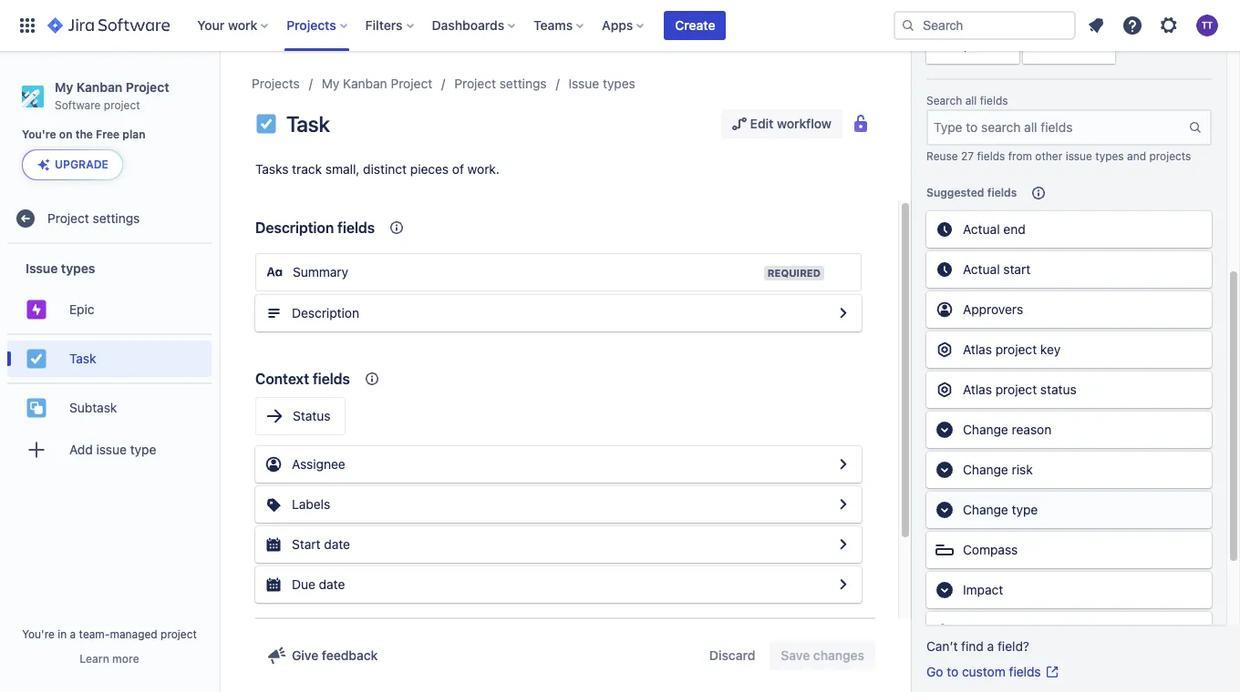 Task type: vqa. For each thing, say whether or not it's contained in the screenshot.
the bottommost More information about the Context fields icon
yes



Task type: locate. For each thing, give the bounding box(es) containing it.
atlas down approvers
[[963, 342, 992, 357]]

fields left more information about the context fields icon
[[337, 220, 375, 236]]

change risk
[[963, 462, 1033, 478]]

Search field
[[894, 11, 1076, 40]]

fields
[[980, 94, 1008, 108], [977, 150, 1005, 163], [987, 186, 1017, 200], [337, 220, 375, 236], [313, 371, 350, 388], [1009, 665, 1041, 680]]

issue inside 'issue types' link
[[569, 76, 599, 91]]

0 vertical spatial you're
[[22, 128, 56, 141]]

task group
[[7, 334, 212, 383]]

1 vertical spatial project settings
[[47, 211, 140, 226]]

0 horizontal spatial type
[[130, 442, 156, 458]]

free
[[96, 128, 120, 141]]

0 vertical spatial change
[[963, 422, 1008, 438]]

0 vertical spatial projects
[[287, 17, 336, 33]]

description up summary in the left top of the page
[[255, 220, 334, 236]]

task down epic
[[69, 351, 96, 366]]

approvers button
[[926, 292, 1212, 328]]

labels
[[292, 497, 330, 512]]

1 vertical spatial date
[[319, 577, 345, 593]]

project settings down 'upgrade' at the left top of the page
[[47, 211, 140, 226]]

start
[[1003, 262, 1031, 277]]

0 vertical spatial actual
[[963, 222, 1000, 237]]

issue types
[[569, 76, 635, 91], [26, 261, 95, 276]]

add issue type
[[69, 442, 156, 458]]

issue up the 'epic' "link"
[[26, 261, 58, 276]]

0 horizontal spatial project settings link
[[7, 201, 212, 237]]

types down apps popup button
[[603, 76, 635, 91]]

1 you're from the top
[[22, 128, 56, 141]]

end
[[1003, 222, 1026, 237]]

actual left the start
[[963, 262, 1000, 277]]

0 vertical spatial date
[[324, 537, 350, 553]]

project down dashboards dropdown button at the left top of page
[[454, 76, 496, 91]]

track
[[292, 161, 322, 177]]

group containing issue types
[[7, 245, 212, 480]]

you're left in in the bottom left of the page
[[22, 628, 55, 642]]

1 actual from the top
[[963, 222, 1000, 237]]

change reason button
[[926, 412, 1212, 449]]

3 change from the top
[[963, 502, 1008, 518]]

dashboards
[[432, 17, 504, 33]]

give feedback
[[292, 648, 378, 664]]

primary element
[[11, 0, 894, 51]]

actual for actual end
[[963, 222, 1000, 237]]

1 atlas from the top
[[963, 342, 992, 357]]

your profile and settings image
[[1196, 15, 1218, 36]]

the
[[75, 128, 93, 141]]

1 horizontal spatial type
[[1012, 502, 1038, 518]]

types up epic
[[61, 261, 95, 276]]

banner containing your work
[[0, 0, 1240, 51]]

projects inside popup button
[[287, 17, 336, 33]]

type
[[130, 442, 156, 458], [1012, 502, 1038, 518]]

2 vertical spatial change
[[963, 502, 1008, 518]]

0 horizontal spatial task
[[69, 351, 96, 366]]

0 horizontal spatial my
[[55, 79, 73, 95]]

approvers
[[963, 302, 1023, 317]]

my for my kanban project
[[322, 76, 340, 91]]

projects up issue type icon
[[252, 76, 300, 91]]

assignee
[[292, 457, 345, 472]]

description inside button
[[292, 305, 359, 321]]

create
[[675, 17, 715, 33]]

projects for the projects popup button
[[287, 17, 336, 33]]

you're on the free plan
[[22, 128, 145, 141]]

this link will be opened in a new tab image
[[1045, 666, 1059, 680]]

settings down 'upgrade' at the left top of the page
[[93, 211, 140, 226]]

sprint button
[[926, 613, 1212, 649]]

2 actual from the top
[[963, 262, 1000, 277]]

my up software
[[55, 79, 73, 95]]

key
[[1040, 342, 1061, 357]]

task inside group
[[69, 351, 96, 366]]

1 vertical spatial change
[[963, 462, 1008, 478]]

from
[[1008, 150, 1032, 163]]

1 horizontal spatial issue types
[[569, 76, 635, 91]]

filters button
[[360, 11, 421, 40]]

0 vertical spatial issue
[[1066, 150, 1092, 163]]

banner
[[0, 0, 1240, 51]]

in
[[58, 628, 67, 642]]

a right find
[[987, 639, 994, 655]]

sprint
[[963, 623, 998, 638]]

1 horizontal spatial issue
[[569, 76, 599, 91]]

pieces
[[410, 161, 449, 177]]

project up plan
[[104, 98, 140, 112]]

change type button
[[926, 492, 1212, 529]]

create button
[[664, 11, 726, 40]]

1 vertical spatial task
[[69, 351, 96, 366]]

projects right work
[[287, 17, 336, 33]]

more information about the suggested fields image
[[1028, 182, 1050, 204]]

1 vertical spatial issue types
[[26, 261, 95, 276]]

2 horizontal spatial types
[[1095, 150, 1124, 163]]

0 horizontal spatial kanban
[[76, 79, 122, 95]]

0 vertical spatial issue types
[[569, 76, 635, 91]]

work.
[[467, 161, 500, 177]]

sidebar navigation image
[[199, 73, 239, 109]]

type down subtask link
[[130, 442, 156, 458]]

group
[[7, 245, 212, 480]]

0 vertical spatial atlas
[[963, 342, 992, 357]]

custom
[[962, 665, 1005, 680]]

open field configuration image inside the due date button
[[832, 574, 854, 596]]

1 vertical spatial project settings link
[[7, 201, 212, 237]]

type down risk
[[1012, 502, 1038, 518]]

1 horizontal spatial task
[[286, 111, 330, 137]]

4 open field configuration image from the top
[[832, 574, 854, 596]]

0 vertical spatial settings
[[499, 76, 547, 91]]

actual end
[[963, 222, 1026, 237]]

issue down teams popup button
[[569, 76, 599, 91]]

0 vertical spatial issue
[[569, 76, 599, 91]]

change type
[[963, 502, 1038, 518]]

0 vertical spatial type
[[130, 442, 156, 458]]

1 vertical spatial type
[[1012, 502, 1038, 518]]

1 horizontal spatial issue
[[1066, 150, 1092, 163]]

1 open field configuration image from the top
[[832, 303, 854, 325]]

open field configuration image
[[832, 494, 854, 516]]

atlas project key
[[963, 342, 1061, 357]]

0 vertical spatial project settings
[[454, 76, 547, 91]]

project up plan
[[126, 79, 169, 95]]

project settings link down 'upgrade' at the left top of the page
[[7, 201, 212, 237]]

0 horizontal spatial settings
[[93, 211, 140, 226]]

project inside my kanban project software project
[[126, 79, 169, 95]]

1 vertical spatial atlas
[[963, 382, 992, 398]]

jira software image
[[47, 15, 170, 36], [47, 15, 170, 36]]

a right in in the bottom left of the page
[[70, 628, 76, 642]]

open field configuration image inside assignee button
[[832, 454, 854, 476]]

start date button
[[255, 527, 862, 563]]

change up compass
[[963, 502, 1008, 518]]

1 horizontal spatial a
[[987, 639, 994, 655]]

0 horizontal spatial issue
[[26, 261, 58, 276]]

work
[[228, 17, 257, 33]]

issue
[[569, 76, 599, 91], [26, 261, 58, 276]]

2 open field configuration image from the top
[[832, 454, 854, 476]]

2 you're from the top
[[22, 628, 55, 642]]

date right the due
[[319, 577, 345, 593]]

1 vertical spatial you're
[[22, 628, 55, 642]]

issue right other
[[1066, 150, 1092, 163]]

field?
[[998, 639, 1029, 655]]

1 vertical spatial description
[[292, 305, 359, 321]]

kanban up software
[[76, 79, 122, 95]]

actual start button
[[926, 252, 1212, 288]]

change for change reason
[[963, 422, 1008, 438]]

kanban down 'filters'
[[343, 76, 387, 91]]

description fields
[[255, 220, 375, 236]]

project down upgrade button
[[47, 211, 89, 226]]

open field configuration image for assignee
[[832, 454, 854, 476]]

date right start
[[324, 537, 350, 553]]

actual left end
[[963, 222, 1000, 237]]

1 vertical spatial issue
[[96, 442, 127, 458]]

description down summary in the left top of the page
[[292, 305, 359, 321]]

atlas up change reason
[[963, 382, 992, 398]]

you're left on
[[22, 128, 56, 141]]

issue types down apps
[[569, 76, 635, 91]]

issue right add
[[96, 442, 127, 458]]

fields left more information about the context fields image
[[313, 371, 350, 388]]

and
[[1127, 150, 1146, 163]]

change up change risk
[[963, 422, 1008, 438]]

change inside "button"
[[963, 502, 1008, 518]]

project settings
[[454, 76, 547, 91], [47, 211, 140, 226]]

atlas for atlas project status
[[963, 382, 992, 398]]

add
[[69, 442, 93, 458]]

project settings down dashboards dropdown button at the left top of page
[[454, 76, 547, 91]]

task right issue type icon
[[286, 111, 330, 137]]

more
[[112, 653, 139, 667]]

0 horizontal spatial a
[[70, 628, 76, 642]]

more information about the context fields image
[[386, 217, 408, 239]]

issue inside button
[[96, 442, 127, 458]]

0 horizontal spatial issue
[[96, 442, 127, 458]]

open field configuration image inside description button
[[832, 303, 854, 325]]

my kanban project software project
[[55, 79, 169, 112]]

notifications image
[[1085, 15, 1107, 36]]

project
[[391, 76, 432, 91], [454, 76, 496, 91], [126, 79, 169, 95], [47, 211, 89, 226]]

task
[[286, 111, 330, 137], [69, 351, 96, 366]]

1 horizontal spatial my
[[322, 76, 340, 91]]

give feedback button
[[255, 642, 389, 671]]

issue
[[1066, 150, 1092, 163], [96, 442, 127, 458]]

open field configuration image
[[832, 303, 854, 325], [832, 454, 854, 476], [832, 534, 854, 556], [832, 574, 854, 596]]

project settings link down dashboards dropdown button at the left top of page
[[454, 73, 547, 95]]

subtask
[[69, 400, 117, 416]]

1 change from the top
[[963, 422, 1008, 438]]

2 change from the top
[[963, 462, 1008, 478]]

date
[[324, 537, 350, 553], [319, 577, 345, 593]]

open field configuration image for start date
[[832, 534, 854, 556]]

my right projects link
[[322, 76, 340, 91]]

2 atlas from the top
[[963, 382, 992, 398]]

settings down teams
[[499, 76, 547, 91]]

issue type icon image
[[255, 113, 277, 135]]

0 vertical spatial description
[[255, 220, 334, 236]]

open field configuration image inside the start date button
[[832, 534, 854, 556]]

kanban for my kanban project
[[343, 76, 387, 91]]

0 horizontal spatial issue types
[[26, 261, 95, 276]]

your
[[197, 17, 225, 33]]

my inside my kanban project software project
[[55, 79, 73, 95]]

1 vertical spatial actual
[[963, 262, 1000, 277]]

go
[[926, 665, 943, 680]]

type inside "button"
[[1012, 502, 1038, 518]]

1 horizontal spatial settings
[[499, 76, 547, 91]]

3 open field configuration image from the top
[[832, 534, 854, 556]]

types left and
[[1095, 150, 1124, 163]]

feedback
[[322, 648, 378, 664]]

change left risk
[[963, 462, 1008, 478]]

1 vertical spatial projects
[[252, 76, 300, 91]]

your work
[[197, 17, 257, 33]]

project settings link
[[454, 73, 547, 95], [7, 201, 212, 237]]

1 horizontal spatial types
[[603, 76, 635, 91]]

context
[[255, 371, 309, 388]]

issue types up epic
[[26, 261, 95, 276]]

project left the key
[[995, 342, 1037, 357]]

change
[[963, 422, 1008, 438], [963, 462, 1008, 478], [963, 502, 1008, 518]]

my for my kanban project software project
[[55, 79, 73, 95]]

description for description fields
[[255, 220, 334, 236]]

filters
[[365, 17, 403, 33]]

discard
[[709, 648, 755, 664]]

kanban inside my kanban project software project
[[76, 79, 122, 95]]

1 vertical spatial settings
[[93, 211, 140, 226]]

1 horizontal spatial project settings link
[[454, 73, 547, 95]]

kanban
[[343, 76, 387, 91], [76, 79, 122, 95]]

1 horizontal spatial kanban
[[343, 76, 387, 91]]

to
[[947, 665, 958, 680]]

projects link
[[252, 73, 300, 95]]

change risk button
[[926, 452, 1212, 489]]

0 horizontal spatial types
[[61, 261, 95, 276]]



Task type: describe. For each thing, give the bounding box(es) containing it.
more information about the context fields image
[[361, 368, 383, 390]]

settings image
[[1158, 15, 1180, 36]]

workflow
[[777, 116, 832, 131]]

edit
[[750, 116, 773, 131]]

0 vertical spatial project settings link
[[454, 73, 547, 95]]

teams
[[534, 17, 573, 33]]

go to custom fields
[[926, 665, 1041, 680]]

reuse 27 fields from other issue types and projects
[[926, 150, 1191, 163]]

go to custom fields link
[[926, 664, 1059, 682]]

edit workflow button
[[721, 109, 842, 139]]

context fields
[[255, 371, 350, 388]]

1 horizontal spatial project settings
[[454, 76, 547, 91]]

projects button
[[281, 11, 354, 40]]

project down atlas project key
[[995, 382, 1037, 398]]

task link
[[7, 341, 212, 378]]

discard button
[[698, 642, 766, 671]]

actual start
[[963, 262, 1031, 277]]

fields right 27
[[977, 150, 1005, 163]]

start
[[292, 537, 321, 553]]

dropdown
[[947, 39, 999, 53]]

suggested fields
[[926, 186, 1017, 200]]

actual end button
[[926, 212, 1212, 248]]

search
[[926, 94, 962, 108]]

1 vertical spatial issue
[[26, 261, 58, 276]]

tasks track small, distinct pieces of work.
[[255, 161, 500, 177]]

projects
[[1149, 150, 1191, 163]]

software
[[55, 98, 101, 112]]

risk
[[1012, 462, 1033, 478]]

apps
[[602, 17, 633, 33]]

can't
[[926, 639, 958, 655]]

distinct
[[363, 161, 407, 177]]

change for change risk
[[963, 462, 1008, 478]]

search image
[[901, 18, 915, 33]]

apps button
[[596, 11, 651, 40]]

you're for you're on the free plan
[[22, 128, 56, 141]]

project down the filters popup button
[[391, 76, 432, 91]]

project inside my kanban project software project
[[104, 98, 140, 112]]

help image
[[1122, 15, 1143, 36]]

fields right all
[[980, 94, 1008, 108]]

other
[[1035, 150, 1063, 163]]

my kanban project
[[322, 76, 432, 91]]

add issue type image
[[26, 440, 47, 462]]

a for in
[[70, 628, 76, 642]]

impact button
[[926, 573, 1212, 609]]

give
[[292, 648, 318, 664]]

epic
[[69, 302, 94, 317]]

due
[[292, 577, 315, 593]]

plan
[[122, 128, 145, 141]]

learn more
[[80, 653, 139, 667]]

status
[[293, 408, 330, 424]]

managed
[[110, 628, 157, 642]]

description button
[[255, 295, 862, 332]]

epic link
[[7, 292, 212, 329]]

0 vertical spatial task
[[286, 111, 330, 137]]

change reason
[[963, 422, 1052, 438]]

0 vertical spatial types
[[603, 76, 635, 91]]

compass button
[[926, 532, 1212, 569]]

you're in a team-managed project
[[22, 628, 197, 642]]

2 vertical spatial types
[[61, 261, 95, 276]]

change for change type
[[963, 502, 1008, 518]]

open field configuration image for due date
[[832, 574, 854, 596]]

date for start date
[[324, 537, 350, 553]]

Type to search all fields text field
[[928, 111, 1188, 144]]

learn more button
[[80, 653, 139, 667]]

team-
[[79, 628, 110, 642]]

atlas project status
[[963, 382, 1077, 398]]

open field configuration image for description
[[832, 303, 854, 325]]

all
[[965, 94, 977, 108]]

on
[[59, 128, 73, 141]]

add issue type button
[[7, 432, 212, 469]]

my kanban project link
[[322, 73, 432, 95]]

1 vertical spatial types
[[1095, 150, 1124, 163]]

required
[[768, 267, 821, 279]]

status
[[1040, 382, 1077, 398]]

dashboards button
[[426, 11, 523, 40]]

upgrade
[[55, 158, 108, 172]]

compass
[[963, 542, 1018, 558]]

assignee button
[[255, 447, 862, 483]]

find
[[961, 639, 984, 655]]

you're for you're in a team-managed project
[[22, 628, 55, 642]]

actual for actual start
[[963, 262, 1000, 277]]

reason
[[1012, 422, 1052, 438]]

labels button
[[255, 487, 862, 523]]

dependent
[[944, 24, 1001, 37]]

due date
[[292, 577, 345, 593]]

summary
[[293, 264, 348, 280]]

date for due date
[[319, 577, 345, 593]]

description for description
[[292, 305, 359, 321]]

learn
[[80, 653, 109, 667]]

type inside button
[[130, 442, 156, 458]]

search all fields
[[926, 94, 1008, 108]]

reuse
[[926, 150, 958, 163]]

atlas for atlas project key
[[963, 342, 992, 357]]

subtask link
[[7, 391, 212, 427]]

a for find
[[987, 639, 994, 655]]

appswitcher icon image
[[16, 15, 38, 36]]

kanban for my kanban project software project
[[76, 79, 122, 95]]

project right managed
[[161, 628, 197, 642]]

can't find a field?
[[926, 639, 1029, 655]]

atlas project key button
[[926, 332, 1212, 368]]

small,
[[325, 161, 360, 177]]

0 horizontal spatial project settings
[[47, 211, 140, 226]]

your work button
[[192, 11, 276, 40]]

projects for projects link
[[252, 76, 300, 91]]

fields left this link will be opened in a new tab image
[[1009, 665, 1041, 680]]

fields left more information about the suggested fields image
[[987, 186, 1017, 200]]

start date
[[292, 537, 350, 553]]

tasks
[[255, 161, 288, 177]]



